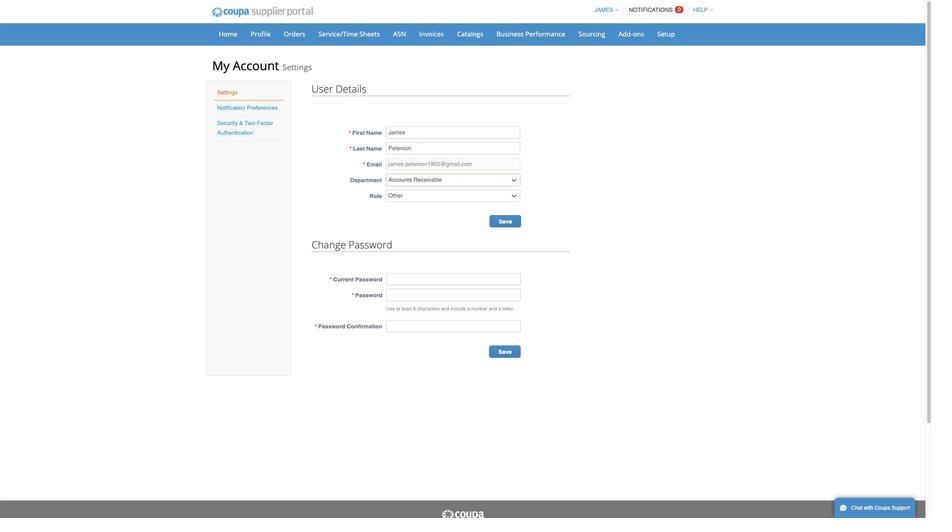 Task type: describe. For each thing, give the bounding box(es) containing it.
1 a from the left
[[467, 306, 470, 312]]

password up * password
[[355, 276, 382, 283]]

details
[[336, 82, 366, 96]]

add-ons
[[619, 29, 644, 38]]

add-
[[619, 29, 633, 38]]

catalogs
[[457, 29, 483, 38]]

add-ons link
[[613, 27, 650, 40]]

change password
[[312, 238, 392, 252]]

performance
[[525, 29, 565, 38]]

password for * password confirmation
[[318, 323, 345, 330]]

notification preferences
[[217, 105, 278, 111]]

0 vertical spatial coupa supplier portal image
[[206, 1, 319, 23]]

department
[[350, 177, 382, 184]]

notification preferences link
[[217, 105, 278, 111]]

sourcing link
[[573, 27, 611, 40]]

name for * first name
[[366, 130, 382, 136]]

email
[[367, 161, 382, 168]]

account
[[233, 57, 279, 74]]

profile
[[251, 29, 271, 38]]

number
[[471, 306, 488, 312]]

business
[[497, 29, 524, 38]]

change
[[312, 238, 346, 252]]

notifications 0
[[629, 6, 681, 13]]

orders
[[284, 29, 305, 38]]

at
[[396, 306, 400, 312]]

home
[[219, 29, 238, 38]]

characters
[[417, 306, 440, 312]]

* for * password confirmation
[[315, 323, 317, 330]]

1 vertical spatial settings
[[217, 89, 238, 96]]

sourcing
[[579, 29, 605, 38]]

2 and from the left
[[489, 306, 497, 312]]

first
[[352, 130, 365, 136]]

user details
[[312, 82, 366, 96]]

home link
[[213, 27, 243, 40]]

user
[[312, 82, 333, 96]]

authentication
[[217, 130, 253, 136]]

orders link
[[278, 27, 311, 40]]

* last name
[[349, 145, 382, 152]]

save for 1st save button from the bottom
[[498, 349, 512, 356]]

sheets
[[359, 29, 380, 38]]

chat with coupa support
[[851, 505, 910, 512]]

&
[[239, 120, 243, 127]]

security & two-factor authentication link
[[217, 120, 273, 136]]

invoices link
[[413, 27, 450, 40]]

service/time sheets link
[[313, 27, 386, 40]]

1 save button from the top
[[490, 215, 521, 228]]

chat
[[851, 505, 862, 512]]

least
[[402, 306, 412, 312]]

letter.
[[502, 306, 514, 312]]

password for change password
[[349, 238, 392, 252]]

setup
[[657, 29, 675, 38]]

asn
[[393, 29, 406, 38]]

with
[[864, 505, 873, 512]]

password for * password
[[355, 292, 382, 299]]

last
[[353, 145, 365, 152]]

business performance
[[497, 29, 565, 38]]

* current password
[[330, 276, 382, 283]]



Task type: vqa. For each thing, say whether or not it's contained in the screenshot.
alert
no



Task type: locate. For each thing, give the bounding box(es) containing it.
a right include
[[467, 306, 470, 312]]

1 horizontal spatial a
[[498, 306, 501, 312]]

a
[[467, 306, 470, 312], [498, 306, 501, 312]]

james
[[594, 7, 613, 13]]

factor
[[257, 120, 273, 127]]

1 vertical spatial save
[[498, 349, 512, 356]]

0 horizontal spatial a
[[467, 306, 470, 312]]

and right the number
[[489, 306, 497, 312]]

coupa supplier portal image
[[206, 1, 319, 23], [441, 510, 485, 519]]

save button
[[490, 215, 521, 228], [489, 346, 521, 358]]

include
[[451, 306, 466, 312]]

* for * first name
[[349, 130, 351, 136]]

help link
[[689, 7, 713, 13]]

settings up user
[[282, 62, 312, 73]]

8
[[413, 306, 416, 312]]

* password
[[352, 292, 382, 299]]

1 name from the top
[[366, 130, 382, 136]]

coupa
[[875, 505, 890, 512]]

current
[[333, 276, 354, 283]]

settings up notification
[[217, 89, 238, 96]]

invoices
[[419, 29, 444, 38]]

1 horizontal spatial coupa supplier portal image
[[441, 510, 485, 519]]

service/time sheets
[[318, 29, 380, 38]]

0 horizontal spatial and
[[441, 306, 449, 312]]

confirmation
[[347, 323, 382, 330]]

a left letter.
[[498, 306, 501, 312]]

2 a from the left
[[498, 306, 501, 312]]

2 save from the top
[[498, 349, 512, 356]]

two-
[[245, 120, 257, 127]]

use at least 8 characters and include a number and a letter.
[[386, 306, 514, 312]]

0 vertical spatial name
[[366, 130, 382, 136]]

1 vertical spatial save button
[[489, 346, 521, 358]]

navigation containing notifications 0
[[590, 1, 713, 18]]

0
[[678, 6, 681, 13]]

*
[[349, 130, 351, 136], [349, 145, 352, 152], [363, 161, 365, 168], [330, 276, 332, 283], [352, 292, 354, 299], [315, 323, 317, 330]]

password down * current password
[[355, 292, 382, 299]]

* password confirmation
[[315, 323, 382, 330]]

* email
[[363, 161, 382, 168]]

name
[[366, 130, 382, 136], [366, 145, 382, 152]]

None text field
[[386, 127, 520, 139]]

password left "confirmation" at the left bottom of the page
[[318, 323, 345, 330]]

None text field
[[386, 142, 520, 155], [386, 158, 520, 171], [386, 142, 520, 155], [386, 158, 520, 171]]

1 vertical spatial name
[[366, 145, 382, 152]]

security & two-factor authentication
[[217, 120, 273, 136]]

my account settings
[[212, 57, 312, 74]]

* for * last name
[[349, 145, 352, 152]]

1 horizontal spatial settings
[[282, 62, 312, 73]]

setup link
[[652, 27, 681, 40]]

2 name from the top
[[366, 145, 382, 152]]

0 horizontal spatial settings
[[217, 89, 238, 96]]

name right "first"
[[366, 130, 382, 136]]

0 vertical spatial save button
[[490, 215, 521, 228]]

2 save button from the top
[[489, 346, 521, 358]]

and
[[441, 306, 449, 312], [489, 306, 497, 312]]

settings link
[[217, 89, 238, 96]]

notification
[[217, 105, 245, 111]]

* first name
[[349, 130, 382, 136]]

password
[[349, 238, 392, 252], [355, 276, 382, 283], [355, 292, 382, 299], [318, 323, 345, 330]]

1 and from the left
[[441, 306, 449, 312]]

chat with coupa support button
[[835, 498, 916, 519]]

profile link
[[245, 27, 276, 40]]

settings inside my account settings
[[282, 62, 312, 73]]

None password field
[[386, 273, 521, 286], [386, 289, 521, 301], [386, 320, 521, 333], [386, 273, 521, 286], [386, 289, 521, 301], [386, 320, 521, 333]]

ons
[[633, 29, 644, 38]]

settings
[[282, 62, 312, 73], [217, 89, 238, 96]]

name right last
[[366, 145, 382, 152]]

save for 1st save button
[[499, 218, 512, 225]]

support
[[892, 505, 910, 512]]

catalogs link
[[451, 27, 489, 40]]

1 save from the top
[[499, 218, 512, 225]]

role
[[370, 193, 382, 200]]

notifications
[[629, 7, 673, 13]]

james link
[[590, 7, 619, 13]]

0 vertical spatial settings
[[282, 62, 312, 73]]

* for * password
[[352, 292, 354, 299]]

preferences
[[247, 105, 278, 111]]

1 vertical spatial coupa supplier portal image
[[441, 510, 485, 519]]

asn link
[[387, 27, 412, 40]]

* for * current password
[[330, 276, 332, 283]]

name for * last name
[[366, 145, 382, 152]]

0 horizontal spatial coupa supplier portal image
[[206, 1, 319, 23]]

business performance link
[[491, 27, 571, 40]]

and left include
[[441, 306, 449, 312]]

0 vertical spatial save
[[499, 218, 512, 225]]

security
[[217, 120, 238, 127]]

save
[[499, 218, 512, 225], [498, 349, 512, 356]]

service/time
[[318, 29, 358, 38]]

password up * current password
[[349, 238, 392, 252]]

my
[[212, 57, 230, 74]]

use
[[386, 306, 395, 312]]

* for * email
[[363, 161, 365, 168]]

help
[[693, 7, 708, 13]]

1 horizontal spatial and
[[489, 306, 497, 312]]

navigation
[[590, 1, 713, 18]]



